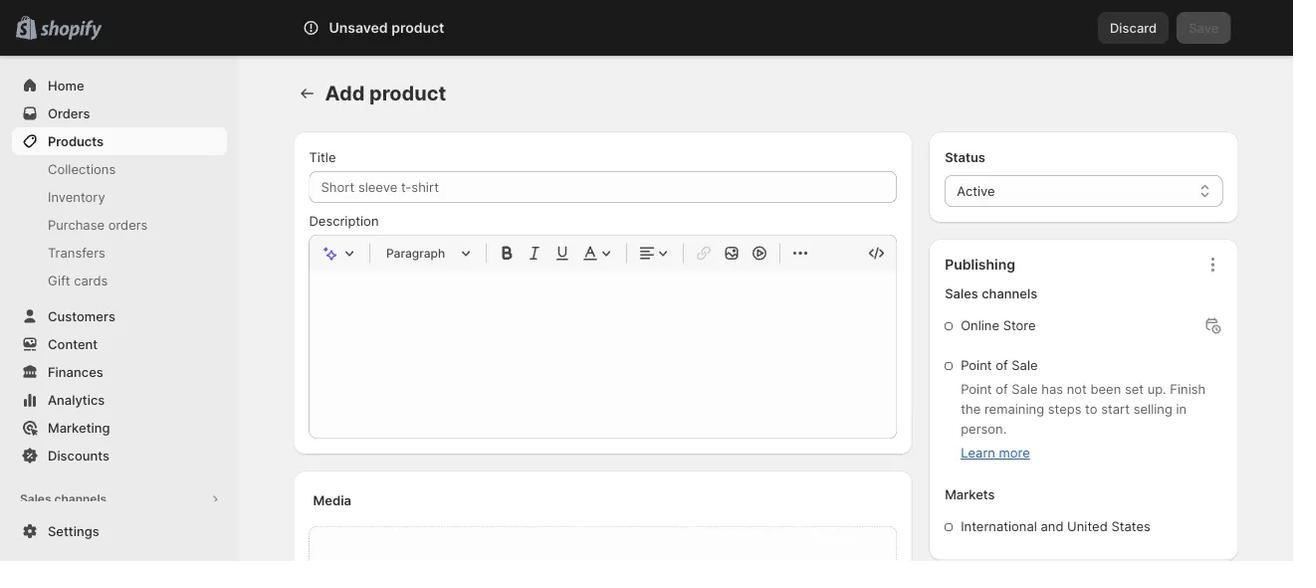 Task type: locate. For each thing, give the bounding box(es) containing it.
active
[[957, 183, 995, 199]]

settings
[[48, 524, 99, 539]]

product right 'unsaved'
[[392, 19, 445, 36]]

1 vertical spatial product
[[369, 81, 446, 106]]

0 vertical spatial channels
[[982, 286, 1038, 302]]

title
[[309, 149, 336, 165]]

channels
[[982, 286, 1038, 302], [54, 492, 107, 507]]

0 horizontal spatial channels
[[54, 492, 107, 507]]

paragraph button
[[378, 241, 478, 265]]

search button
[[358, 12, 936, 44]]

up.
[[1148, 382, 1167, 397]]

shopify image
[[40, 20, 102, 40]]

sale down store
[[1012, 358, 1038, 373]]

status
[[945, 149, 986, 165]]

sale for point of sale has not been set up. finish the remaining steps to start selling in person. learn more
[[1012, 382, 1038, 397]]

channels up store
[[982, 286, 1038, 302]]

of
[[996, 358, 1008, 373], [996, 382, 1008, 397]]

unsaved
[[329, 19, 388, 36]]

1 of from the top
[[996, 358, 1008, 373]]

start
[[1102, 402, 1130, 417]]

finances link
[[12, 359, 227, 386]]

1 sale from the top
[[1012, 358, 1038, 373]]

sales channels up settings
[[20, 492, 107, 507]]

sales down "publishing"
[[945, 286, 979, 302]]

0 vertical spatial sales channels
[[945, 286, 1038, 302]]

point
[[961, 358, 992, 373], [961, 382, 992, 397]]

0 horizontal spatial sales
[[20, 492, 51, 507]]

cards
[[74, 273, 108, 288]]

1 vertical spatial point
[[961, 382, 992, 397]]

customers link
[[12, 303, 227, 331]]

set
[[1125, 382, 1144, 397]]

online
[[961, 318, 1000, 334]]

and
[[1041, 519, 1064, 535]]

the
[[961, 402, 981, 417]]

orders link
[[12, 100, 227, 127]]

0 vertical spatial of
[[996, 358, 1008, 373]]

1 vertical spatial sales channels
[[20, 492, 107, 507]]

sales channels down "publishing"
[[945, 286, 1038, 302]]

2 point from the top
[[961, 382, 992, 397]]

sale for point of sale
[[1012, 358, 1038, 373]]

content link
[[12, 331, 227, 359]]

of up the remaining
[[996, 382, 1008, 397]]

sale up the remaining
[[1012, 382, 1038, 397]]

remaining
[[985, 402, 1045, 417]]

0 vertical spatial sale
[[1012, 358, 1038, 373]]

point up the
[[961, 382, 992, 397]]

analytics link
[[12, 386, 227, 414]]

add product
[[325, 81, 446, 106]]

sale inside point of sale has not been set up. finish the remaining steps to start selling in person. learn more
[[1012, 382, 1038, 397]]

2 of from the top
[[996, 382, 1008, 397]]

save
[[1189, 20, 1219, 35]]

collections
[[48, 161, 116, 177]]

of for point of sale has not been set up. finish the remaining steps to start selling in person. learn more
[[996, 382, 1008, 397]]

0 vertical spatial product
[[392, 19, 445, 36]]

sale
[[1012, 358, 1038, 373], [1012, 382, 1038, 397]]

transfers link
[[12, 239, 227, 267]]

1 vertical spatial of
[[996, 382, 1008, 397]]

0 horizontal spatial sales channels
[[20, 492, 107, 507]]

discard
[[1110, 20, 1157, 35]]

1 vertical spatial channels
[[54, 492, 107, 507]]

point down online
[[961, 358, 992, 373]]

1 vertical spatial sales
[[20, 492, 51, 507]]

product
[[392, 19, 445, 36], [369, 81, 446, 106]]

of down the online store
[[996, 358, 1008, 373]]

learn more link
[[961, 446, 1030, 461]]

home
[[48, 78, 84, 93]]

2 sale from the top
[[1012, 382, 1038, 397]]

marketing link
[[12, 414, 227, 442]]

transfers
[[48, 245, 105, 260]]

home link
[[12, 72, 227, 100]]

media
[[313, 493, 352, 508]]

online store
[[961, 318, 1036, 334]]

channels up settings
[[54, 492, 107, 507]]

point inside point of sale has not been set up. finish the remaining steps to start selling in person. learn more
[[961, 382, 992, 397]]

gift cards
[[48, 273, 108, 288]]

of inside point of sale has not been set up. finish the remaining steps to start selling in person. learn more
[[996, 382, 1008, 397]]

1 horizontal spatial sales
[[945, 286, 979, 302]]

finish
[[1171, 382, 1206, 397]]

1 vertical spatial sale
[[1012, 382, 1038, 397]]

unsaved product
[[329, 19, 445, 36]]

product right add on the left top of the page
[[369, 81, 446, 106]]

1 point from the top
[[961, 358, 992, 373]]

selling
[[1134, 402, 1173, 417]]

0 vertical spatial point
[[961, 358, 992, 373]]

point of sale has not been set up. finish the remaining steps to start selling in person. learn more
[[961, 382, 1206, 461]]

products
[[48, 133, 104, 149]]

sales up settings
[[20, 492, 51, 507]]

store
[[1004, 318, 1036, 334]]

0 vertical spatial sales
[[945, 286, 979, 302]]

international and united states
[[961, 519, 1151, 535]]

sales
[[945, 286, 979, 302], [20, 492, 51, 507]]

Title text field
[[309, 171, 897, 203]]

sales channels
[[945, 286, 1038, 302], [20, 492, 107, 507]]

sales inside button
[[20, 492, 51, 507]]



Task type: vqa. For each thing, say whether or not it's contained in the screenshot.
Title text box at the top of the page
yes



Task type: describe. For each thing, give the bounding box(es) containing it.
1 horizontal spatial channels
[[982, 286, 1038, 302]]

of for point of sale
[[996, 358, 1008, 373]]

sales channels inside button
[[20, 492, 107, 507]]

person.
[[961, 422, 1007, 437]]

to
[[1086, 402, 1098, 417]]

paragraph
[[386, 246, 445, 260]]

more
[[999, 446, 1030, 461]]

gift
[[48, 273, 70, 288]]

1 horizontal spatial sales channels
[[945, 286, 1038, 302]]

orders
[[48, 106, 90, 121]]

save button
[[1177, 12, 1231, 44]]

discounts
[[48, 448, 110, 464]]

inventory
[[48, 189, 105, 205]]

marketing
[[48, 420, 110, 436]]

been
[[1091, 382, 1122, 397]]

discard button
[[1098, 12, 1169, 44]]

international
[[961, 519, 1038, 535]]

publishing
[[945, 256, 1016, 273]]

purchase orders
[[48, 217, 148, 233]]

states
[[1112, 519, 1151, 535]]

in
[[1177, 402, 1187, 417]]

search
[[390, 20, 433, 35]]

add
[[325, 81, 365, 106]]

point for point of sale
[[961, 358, 992, 373]]

inventory link
[[12, 183, 227, 211]]

sales channels button
[[12, 486, 227, 514]]

discounts link
[[12, 442, 227, 470]]

point for point of sale has not been set up. finish the remaining steps to start selling in person. learn more
[[961, 382, 992, 397]]

collections link
[[12, 155, 227, 183]]

orders
[[108, 217, 148, 233]]

purchase orders link
[[12, 211, 227, 239]]

finances
[[48, 364, 103, 380]]

analytics
[[48, 392, 105, 408]]

product for unsaved product
[[392, 19, 445, 36]]

has
[[1042, 382, 1064, 397]]

customers
[[48, 309, 115, 324]]

purchase
[[48, 217, 105, 233]]

steps
[[1048, 402, 1082, 417]]

product for add product
[[369, 81, 446, 106]]

description
[[309, 213, 379, 229]]

content
[[48, 337, 98, 352]]

markets
[[945, 487, 995, 503]]

products link
[[12, 127, 227, 155]]

not
[[1067, 382, 1087, 397]]

learn
[[961, 446, 996, 461]]

settings link
[[12, 518, 227, 546]]

point of sale
[[961, 358, 1038, 373]]

united
[[1068, 519, 1108, 535]]

gift cards link
[[12, 267, 227, 295]]

channels inside button
[[54, 492, 107, 507]]



